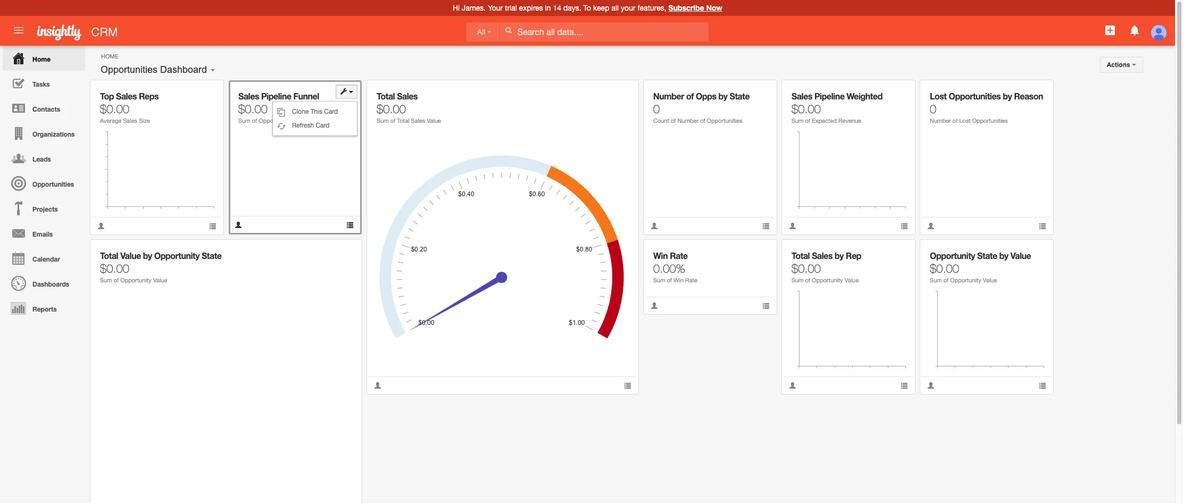 Task type: describe. For each thing, give the bounding box(es) containing it.
$0.00 inside sales pipeline funnel $0.00 sum of opportunity value
[[238, 102, 268, 116]]

weighted
[[847, 91, 882, 101]]

dashboards
[[32, 280, 69, 288]]

projects
[[32, 205, 58, 213]]

0 vertical spatial rate
[[670, 251, 688, 261]]

contacts link
[[3, 96, 85, 121]]

of inside total value by opportunity state $0.00 sum of opportunity value
[[114, 277, 119, 284]]

list image for weighted
[[901, 222, 908, 230]]

expires
[[519, 4, 543, 12]]

organizations
[[32, 130, 75, 138]]

total for of
[[377, 91, 395, 101]]

subscribe now link
[[668, 3, 722, 12]]

$0.00 inside total sales $0.00 sum of total sales value
[[377, 102, 406, 116]]

opps
[[696, 91, 716, 101]]

by for opportunity state by value
[[999, 251, 1008, 261]]

of inside opportunity state by value $0.00 sum of opportunity value
[[944, 277, 949, 284]]

revenue
[[838, 118, 861, 124]]

$0.00 inside the sales pipeline weighted $0.00 sum of expected revenue
[[792, 102, 821, 116]]

top sales reps $0.00 average sales size
[[100, 91, 159, 124]]

rep
[[846, 251, 861, 261]]

number of opps by state 0 count of number of opportunities
[[653, 91, 750, 124]]

this
[[310, 108, 322, 115]]

tasks link
[[3, 71, 85, 96]]

days.
[[563, 4, 581, 12]]

number of opps by state link
[[653, 91, 750, 101]]

dashboards link
[[3, 271, 85, 296]]

user image for $0.00
[[927, 382, 935, 389]]

keep
[[593, 4, 609, 12]]

sales pipeline weighted $0.00 sum of expected revenue
[[792, 91, 882, 124]]

wrench image for $0.00
[[616, 88, 624, 95]]

1 horizontal spatial home
[[101, 53, 118, 60]]

by for lost opportunities by reason
[[1003, 91, 1012, 101]]

3 wrench image from the left
[[755, 88, 762, 95]]

calendar
[[32, 255, 60, 263]]

reason
[[1014, 91, 1043, 101]]

features,
[[638, 4, 666, 12]]

state for 0
[[730, 91, 750, 101]]

pipeline for funnel
[[261, 91, 291, 101]]

emails link
[[3, 221, 85, 246]]

clone this card button
[[273, 105, 357, 119]]

organizations link
[[3, 121, 85, 146]]

$0.00 inside opportunity state by value $0.00 sum of opportunity value
[[930, 262, 959, 276]]

sales inside the sales pipeline weighted $0.00 sum of expected revenue
[[792, 91, 812, 101]]

sum inside total sales by rep $0.00 sum of opportunity value
[[792, 277, 804, 284]]

hi
[[453, 4, 460, 12]]

emails
[[32, 230, 53, 238]]

list image for total sales
[[624, 382, 631, 389]]

0 vertical spatial card
[[324, 108, 338, 115]]

sum inside win rate 0.00% sum of win rate
[[653, 277, 665, 284]]

0.00%
[[653, 262, 685, 276]]

home link
[[3, 46, 85, 71]]

state for $0.00
[[202, 251, 222, 261]]

state inside opportunity state by value $0.00 sum of opportunity value
[[977, 251, 997, 261]]

expected
[[812, 118, 837, 124]]

navigation containing home
[[0, 46, 85, 321]]

now
[[706, 3, 722, 12]]

Search all data.... text field
[[499, 22, 708, 41]]

size
[[139, 118, 150, 124]]

total value by opportunity state link
[[100, 251, 222, 261]]

by for total sales by rep
[[835, 251, 844, 261]]

$0.00 inside total value by opportunity state $0.00 sum of opportunity value
[[100, 262, 129, 276]]

total sales by rep $0.00 sum of opportunity value
[[792, 251, 861, 284]]

projects link
[[3, 196, 85, 221]]

total value by opportunity state $0.00 sum of opportunity value
[[100, 251, 222, 284]]

0 vertical spatial lost
[[930, 91, 947, 101]]

of down the number of opps by state link
[[700, 118, 705, 124]]

1 vertical spatial card
[[316, 122, 330, 129]]

of left opps
[[686, 91, 694, 101]]

$0.00 inside top sales reps $0.00 average sales size
[[100, 102, 129, 116]]

sum inside opportunity state by value $0.00 sum of opportunity value
[[930, 277, 942, 284]]

clone
[[292, 108, 309, 115]]

opportunity state by value $0.00 sum of opportunity value
[[930, 251, 1031, 284]]

reps
[[139, 91, 159, 101]]

calendar link
[[3, 246, 85, 271]]

user image for opps
[[651, 222, 658, 230]]

tasks
[[32, 80, 50, 88]]

count
[[653, 118, 669, 124]]

average
[[100, 118, 121, 124]]

number up count
[[653, 91, 684, 101]]

dashboard
[[160, 64, 207, 75]]



Task type: locate. For each thing, give the bounding box(es) containing it.
2 pipeline from the left
[[814, 91, 845, 101]]

$0.00 up expected
[[792, 102, 821, 116]]

home
[[101, 53, 118, 60], [32, 55, 51, 63]]

user image
[[97, 222, 105, 230], [651, 302, 658, 310], [927, 382, 935, 389]]

home up tasks link
[[32, 55, 51, 63]]

list image
[[346, 221, 354, 229], [209, 222, 217, 230], [901, 222, 908, 230]]

of inside the sales pipeline weighted $0.00 sum of expected revenue
[[805, 118, 810, 124]]

$0.00
[[100, 102, 129, 116], [238, 102, 268, 116], [377, 102, 406, 116], [792, 102, 821, 116], [100, 262, 129, 276], [792, 262, 821, 276], [930, 262, 959, 276]]

total inside total sales by rep $0.00 sum of opportunity value
[[792, 251, 810, 261]]

by inside opportunity state by value $0.00 sum of opportunity value
[[999, 251, 1008, 261]]

sum inside the sales pipeline weighted $0.00 sum of expected revenue
[[792, 118, 804, 124]]

total
[[377, 91, 395, 101], [397, 118, 409, 124], [100, 251, 118, 261], [792, 251, 810, 261]]

by inside lost opportunities by reason 0 number of lost opportunities
[[1003, 91, 1012, 101]]

pipeline inside the sales pipeline weighted $0.00 sum of expected revenue
[[814, 91, 845, 101]]

2 wrench image from the left
[[616, 88, 624, 95]]

of
[[686, 91, 694, 101], [252, 118, 257, 124], [390, 118, 395, 124], [671, 118, 676, 124], [700, 118, 705, 124], [805, 118, 810, 124], [953, 118, 958, 124], [114, 277, 119, 284], [667, 277, 672, 284], [805, 277, 810, 284], [944, 277, 949, 284]]

sum inside total sales $0.00 sum of total sales value
[[377, 118, 389, 124]]

opportunity inside sales pipeline funnel $0.00 sum of opportunity value
[[259, 118, 290, 124]]

card down this
[[316, 122, 330, 129]]

0
[[653, 102, 660, 116], [930, 102, 936, 116]]

reports link
[[3, 296, 85, 321]]

james.
[[462, 4, 486, 12]]

number
[[653, 91, 684, 101], [678, 118, 699, 124], [930, 118, 951, 124]]

your
[[488, 4, 503, 12]]

0 inside lost opportunities by reason 0 number of lost opportunities
[[930, 102, 936, 116]]

by inside number of opps by state 0 count of number of opportunities
[[718, 91, 728, 101]]

list image for funnel
[[346, 221, 354, 229]]

2 0 from the left
[[930, 102, 936, 116]]

value inside total sales by rep $0.00 sum of opportunity value
[[845, 277, 859, 284]]

$0.00 up average
[[100, 102, 129, 116]]

by
[[718, 91, 728, 101], [1003, 91, 1012, 101], [143, 251, 152, 261], [835, 251, 844, 261], [999, 251, 1008, 261]]

0 horizontal spatial win
[[653, 251, 668, 261]]

$0.00 down total sales by rep link
[[792, 262, 821, 276]]

in
[[545, 4, 551, 12]]

of right count
[[671, 118, 676, 124]]

value inside sales pipeline funnel $0.00 sum of opportunity value
[[291, 118, 306, 124]]

state inside total value by opportunity state $0.00 sum of opportunity value
[[202, 251, 222, 261]]

of inside sales pipeline funnel $0.00 sum of opportunity value
[[252, 118, 257, 124]]

value inside total sales $0.00 sum of total sales value
[[427, 118, 441, 124]]

opportunity state by value link
[[930, 251, 1031, 261]]

list image for number of opps by state
[[762, 222, 770, 230]]

sum
[[238, 118, 250, 124], [377, 118, 389, 124], [792, 118, 804, 124], [100, 277, 112, 284], [653, 277, 665, 284], [792, 277, 804, 284], [930, 277, 942, 284]]

1 horizontal spatial state
[[730, 91, 750, 101]]

pipeline inside sales pipeline funnel $0.00 sum of opportunity value
[[261, 91, 291, 101]]

pipeline
[[261, 91, 291, 101], [814, 91, 845, 101]]

$0.00 down opportunity state by value link
[[930, 262, 959, 276]]

1 horizontal spatial lost
[[959, 118, 971, 124]]

all
[[477, 28, 485, 36]]

home inside navigation
[[32, 55, 51, 63]]

contacts
[[32, 105, 60, 113]]

sales pipeline weighted link
[[792, 91, 882, 101]]

total for state
[[100, 251, 118, 261]]

2 horizontal spatial user image
[[927, 382, 935, 389]]

2 horizontal spatial wrench image
[[755, 88, 762, 95]]

opportunities inside "link"
[[32, 180, 74, 188]]

of down 0.00% on the bottom right of the page
[[667, 277, 672, 284]]

opportunity inside total sales by rep $0.00 sum of opportunity value
[[812, 277, 843, 284]]

1 0 from the left
[[653, 102, 660, 116]]

of inside win rate 0.00% sum of win rate
[[667, 277, 672, 284]]

pipeline left funnel at top
[[261, 91, 291, 101]]

clone this card
[[292, 108, 338, 115]]

win
[[653, 251, 668, 261], [674, 277, 684, 284]]

of down 'total sales' link
[[390, 118, 395, 124]]

0 horizontal spatial list image
[[209, 222, 217, 230]]

1 horizontal spatial wrench image
[[616, 88, 624, 95]]

funnel
[[293, 91, 319, 101]]

2 horizontal spatial state
[[977, 251, 997, 261]]

list image for opportunity state by value
[[1039, 382, 1046, 389]]

your
[[621, 4, 635, 12]]

rate
[[670, 251, 688, 261], [685, 277, 697, 284]]

list image for reps
[[209, 222, 217, 230]]

of down total sales by rep link
[[805, 277, 810, 284]]

number inside lost opportunities by reason 0 number of lost opportunities
[[930, 118, 951, 124]]

1 horizontal spatial win
[[674, 277, 684, 284]]

opportunities
[[101, 64, 157, 75], [949, 91, 1001, 101], [707, 118, 742, 124], [972, 118, 1008, 124], [32, 180, 74, 188]]

0 horizontal spatial lost
[[930, 91, 947, 101]]

top
[[100, 91, 114, 101]]

lost
[[930, 91, 947, 101], [959, 118, 971, 124]]

0 horizontal spatial pipeline
[[261, 91, 291, 101]]

sales inside sales pipeline funnel $0.00 sum of opportunity value
[[238, 91, 259, 101]]

user image for average
[[97, 222, 105, 230]]

leads
[[32, 155, 51, 163]]

of inside total sales by rep $0.00 sum of opportunity value
[[805, 277, 810, 284]]

leads link
[[3, 146, 85, 171]]

refresh
[[292, 122, 314, 129]]

win up 0.00% on the bottom right of the page
[[653, 251, 668, 261]]

0 inside number of opps by state 0 count of number of opportunities
[[653, 102, 660, 116]]

2 vertical spatial user image
[[927, 382, 935, 389]]

opportunities inside number of opps by state 0 count of number of opportunities
[[707, 118, 742, 124]]

1 wrench image from the left
[[201, 88, 209, 95]]

total inside total value by opportunity state $0.00 sum of opportunity value
[[100, 251, 118, 261]]

total sales $0.00 sum of total sales value
[[377, 91, 441, 124]]

pipeline for weighted
[[814, 91, 845, 101]]

user image
[[235, 221, 242, 229], [651, 222, 658, 230], [789, 222, 796, 230], [927, 222, 935, 230], [374, 382, 381, 389], [789, 382, 796, 389]]

total sales by rep link
[[792, 251, 861, 261]]

refresh card button
[[273, 119, 357, 132]]

sum inside sales pipeline funnel $0.00 sum of opportunity value
[[238, 118, 250, 124]]

win rate 0.00% sum of win rate
[[653, 251, 697, 284]]

state inside number of opps by state 0 count of number of opportunities
[[730, 91, 750, 101]]

2 horizontal spatial list image
[[901, 222, 908, 230]]

opportunities dashboard
[[101, 64, 207, 75]]

top sales reps link
[[100, 91, 159, 101]]

0 vertical spatial user image
[[97, 222, 105, 230]]

rate down win rate link
[[685, 277, 697, 284]]

list image for total sales by rep
[[901, 382, 908, 389]]

number down lost opportunities by reason link
[[930, 118, 951, 124]]

1 vertical spatial lost
[[959, 118, 971, 124]]

wrench image
[[201, 88, 209, 95], [616, 88, 624, 95], [755, 88, 762, 95]]

1 horizontal spatial 0
[[930, 102, 936, 116]]

white image
[[505, 27, 512, 34]]

sum inside total value by opportunity state $0.00 sum of opportunity value
[[100, 277, 112, 284]]

win rate link
[[653, 251, 688, 261]]

1 vertical spatial rate
[[685, 277, 697, 284]]

by inside total sales by rep $0.00 sum of opportunity value
[[835, 251, 844, 261]]

number right count
[[678, 118, 699, 124]]

state
[[730, 91, 750, 101], [202, 251, 222, 261], [977, 251, 997, 261]]

all link
[[467, 22, 499, 41]]

0 horizontal spatial user image
[[97, 222, 105, 230]]

of down total value by opportunity state link
[[114, 277, 119, 284]]

to
[[583, 4, 591, 12]]

opportunities link
[[3, 171, 85, 196]]

subscribe
[[668, 3, 704, 12]]

1 horizontal spatial pipeline
[[814, 91, 845, 101]]

user image for by
[[789, 382, 796, 389]]

lost opportunities by reason link
[[930, 91, 1043, 101]]

$0.00 down total value by opportunity state link
[[100, 262, 129, 276]]

by inside total value by opportunity state $0.00 sum of opportunity value
[[143, 251, 152, 261]]

user image for $0.00
[[374, 382, 381, 389]]

$0.00 down the sales pipeline funnel 'link' in the left top of the page
[[238, 102, 268, 116]]

list image
[[762, 222, 770, 230], [1039, 222, 1046, 230], [762, 302, 770, 310], [624, 382, 631, 389], [901, 382, 908, 389], [1039, 382, 1046, 389]]

14
[[553, 4, 561, 12]]

lost opportunities by reason 0 number of lost opportunities
[[930, 91, 1043, 124]]

wrench image
[[340, 88, 347, 95], [893, 88, 900, 95], [1031, 88, 1039, 95], [340, 247, 347, 255], [755, 247, 762, 255], [893, 247, 900, 255], [1031, 247, 1039, 255]]

opportunities dashboard button
[[97, 62, 211, 78]]

total for $0.00
[[792, 251, 810, 261]]

pipeline up expected
[[814, 91, 845, 101]]

1 horizontal spatial user image
[[651, 302, 658, 310]]

sales pipeline funnel link
[[238, 91, 319, 101]]

of inside lost opportunities by reason 0 number of lost opportunities
[[953, 118, 958, 124]]

actions
[[1107, 61, 1132, 69]]

value
[[291, 118, 306, 124], [427, 118, 441, 124], [120, 251, 141, 261], [1011, 251, 1031, 261], [153, 277, 167, 284], [845, 277, 859, 284], [983, 277, 997, 284]]

opportunities inside button
[[101, 64, 157, 75]]

home down crm
[[101, 53, 118, 60]]

sales pipeline funnel $0.00 sum of opportunity value
[[238, 91, 319, 124]]

user image for funnel
[[235, 221, 242, 229]]

actions button
[[1100, 57, 1143, 73]]

$0.00 down 'total sales' link
[[377, 102, 406, 116]]

reports
[[32, 305, 57, 313]]

wrench image for reps
[[201, 88, 209, 95]]

rate up 0.00% on the bottom right of the page
[[670, 251, 688, 261]]

card
[[324, 108, 338, 115], [316, 122, 330, 129]]

1 vertical spatial win
[[674, 277, 684, 284]]

crm
[[91, 26, 118, 39]]

win down 0.00% on the bottom right of the page
[[674, 277, 684, 284]]

navigation
[[0, 46, 85, 321]]

all
[[611, 4, 619, 12]]

sales inside total sales by rep $0.00 sum of opportunity value
[[812, 251, 833, 261]]

0 horizontal spatial state
[[202, 251, 222, 261]]

hi james. your trial expires in 14 days. to keep all your features, subscribe now
[[453, 3, 722, 12]]

0 vertical spatial win
[[653, 251, 668, 261]]

1 vertical spatial user image
[[651, 302, 658, 310]]

of down opportunity state by value link
[[944, 277, 949, 284]]

total sales link
[[377, 91, 418, 101]]

of down lost opportunities by reason link
[[953, 118, 958, 124]]

0 horizontal spatial wrench image
[[201, 88, 209, 95]]

user image for weighted
[[789, 222, 796, 230]]

refresh card
[[292, 122, 330, 129]]

1 horizontal spatial list image
[[346, 221, 354, 229]]

1 pipeline from the left
[[261, 91, 291, 101]]

of inside total sales $0.00 sum of total sales value
[[390, 118, 395, 124]]

trial
[[505, 4, 517, 12]]

notifications image
[[1128, 24, 1141, 37]]

opportunity
[[259, 118, 290, 124], [154, 251, 199, 261], [930, 251, 975, 261], [120, 277, 152, 284], [812, 277, 843, 284], [950, 277, 981, 284]]

0 horizontal spatial home
[[32, 55, 51, 63]]

of left expected
[[805, 118, 810, 124]]

0 horizontal spatial 0
[[653, 102, 660, 116]]

card right this
[[324, 108, 338, 115]]

by for total value by opportunity state
[[143, 251, 152, 261]]

$0.00 inside total sales by rep $0.00 sum of opportunity value
[[792, 262, 821, 276]]

of down the sales pipeline funnel 'link' in the left top of the page
[[252, 118, 257, 124]]



Task type: vqa. For each thing, say whether or not it's contained in the screenshot.
fifth 0% from the bottom of the page
no



